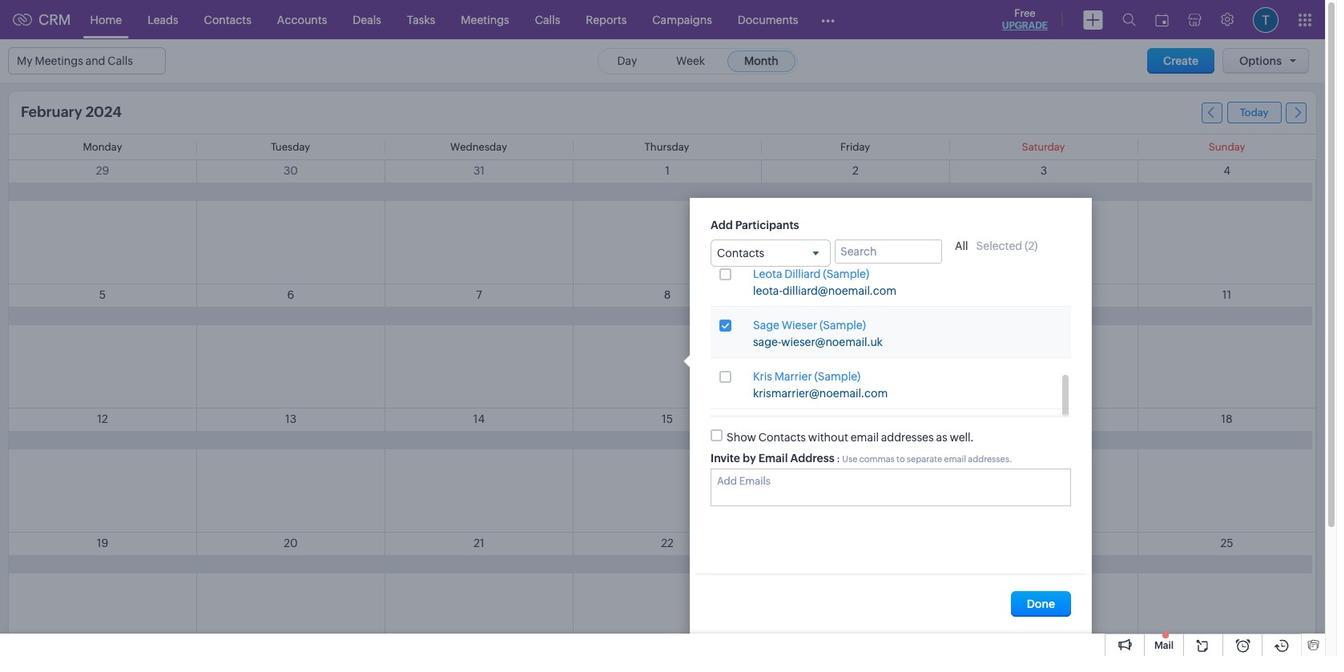 Task type: vqa. For each thing, say whether or not it's contained in the screenshot.


Task type: describe. For each thing, give the bounding box(es) containing it.
Search text field
[[835, 240, 942, 264]]

12
[[97, 413, 108, 425]]

accounts link
[[264, 0, 340, 39]]

kris marrier (sample) link
[[753, 370, 861, 384]]

well.
[[950, 431, 974, 444]]

deals
[[353, 13, 381, 26]]

invite by email address : use commas to separate email addresses.
[[711, 452, 1012, 465]]

address
[[790, 452, 835, 465]]

selected
[[976, 240, 1023, 252]]

0 horizontal spatial email
[[851, 431, 879, 444]]

day link
[[601, 50, 654, 72]]

tasks
[[407, 13, 435, 26]]

reports link
[[573, 0, 640, 39]]

sage wieser (sample) link
[[753, 319, 866, 333]]

participants
[[735, 219, 799, 232]]

(
[[1025, 240, 1028, 252]]

as
[[936, 431, 948, 444]]

krismarrier@noemail.com
[[753, 387, 888, 400]]

my meetings and calls
[[17, 54, 133, 67]]

documents
[[738, 13, 798, 26]]

0 vertical spatial calls
[[535, 13, 560, 26]]

separate
[[907, 454, 942, 464]]

sage-
[[753, 336, 781, 349]]

day
[[617, 54, 637, 67]]

sunday
[[1209, 141, 1245, 153]]

all link
[[955, 240, 968, 252]]

4
[[1224, 164, 1231, 177]]

reports
[[586, 13, 627, 26]]

19
[[97, 537, 108, 550]]

sage
[[753, 319, 780, 332]]

Contacts field
[[711, 240, 831, 267]]

my
[[17, 54, 33, 67]]

month link
[[728, 50, 795, 72]]

wieser
[[782, 319, 817, 332]]

show
[[727, 431, 756, 444]]

without
[[808, 431, 848, 444]]

2024
[[85, 103, 122, 120]]

11
[[1223, 288, 1232, 301]]

7
[[476, 288, 482, 301]]

18
[[1221, 413, 1233, 425]]

dilliard@noemail.com
[[783, 285, 897, 297]]

add participants
[[711, 219, 799, 232]]

8
[[664, 288, 671, 301]]

Add Emails text field
[[717, 475, 1058, 487]]

tasks link
[[394, 0, 448, 39]]

thursday
[[645, 141, 689, 153]]

13
[[285, 413, 296, 425]]

leota dilliard (sample) leota-dilliard@noemail.com
[[753, 268, 897, 297]]

6
[[287, 288, 294, 301]]

today
[[1240, 107, 1269, 119]]

month
[[744, 54, 779, 67]]

february
[[21, 103, 82, 120]]

10
[[1038, 288, 1050, 301]]

contacts for the contacts link
[[204, 13, 251, 26]]

leota
[[753, 268, 782, 281]]

invite
[[711, 452, 740, 465]]

0 horizontal spatial meetings
[[35, 54, 83, 67]]

monday
[[83, 141, 122, 153]]

leota-
[[753, 285, 783, 297]]

friday
[[840, 141, 870, 153]]

3
[[1041, 164, 1047, 177]]

2 vertical spatial contacts
[[759, 431, 806, 444]]

marrier
[[775, 370, 812, 383]]

by
[[743, 452, 756, 465]]

week
[[676, 54, 705, 67]]



Task type: locate. For each thing, give the bounding box(es) containing it.
mail
[[1155, 640, 1174, 651]]

1 vertical spatial contacts
[[717, 247, 765, 260]]

contacts right the "leads"
[[204, 13, 251, 26]]

17
[[1039, 413, 1049, 425]]

29
[[96, 164, 109, 177]]

campaigns
[[652, 13, 712, 26]]

meetings left calls link
[[461, 13, 509, 26]]

leads link
[[135, 0, 191, 39]]

crm link
[[13, 11, 71, 28]]

25
[[1221, 537, 1234, 550]]

accounts
[[277, 13, 327, 26]]

2 right selected
[[1028, 240, 1035, 252]]

1 vertical spatial calls
[[108, 54, 133, 67]]

use
[[842, 454, 858, 464]]

1 horizontal spatial meetings
[[461, 13, 509, 26]]

(sample)
[[823, 268, 869, 281], [820, 319, 866, 332], [814, 370, 861, 383]]

contacts
[[204, 13, 251, 26], [717, 247, 765, 260], [759, 431, 806, 444]]

wieser@noemail.uk
[[781, 336, 883, 349]]

)
[[1035, 240, 1038, 252]]

meetings link
[[448, 0, 522, 39]]

calls
[[535, 13, 560, 26], [108, 54, 133, 67]]

(sample) inside the kris marrier (sample) krismarrier@noemail.com
[[814, 370, 861, 383]]

(sample) for sage wieser (sample)
[[820, 319, 866, 332]]

22
[[661, 537, 674, 550]]

calls left reports link
[[535, 13, 560, 26]]

to
[[897, 454, 905, 464]]

show contacts without email addresses as well.
[[727, 431, 974, 444]]

2
[[853, 164, 859, 177], [1028, 240, 1035, 252]]

meetings inside meetings link
[[461, 13, 509, 26]]

16
[[850, 413, 862, 425]]

calls link
[[522, 0, 573, 39]]

calls right and at the left top of the page
[[108, 54, 133, 67]]

1 horizontal spatial email
[[944, 454, 966, 464]]

contacts link
[[191, 0, 264, 39]]

leads
[[148, 13, 178, 26]]

(sample) up 'dilliard@noemail.com'
[[823, 268, 869, 281]]

0 vertical spatial email
[[851, 431, 879, 444]]

21
[[474, 537, 485, 550]]

0 vertical spatial 2
[[853, 164, 859, 177]]

email inside invite by email address : use commas to separate email addresses.
[[944, 454, 966, 464]]

upgrade
[[1002, 20, 1048, 31]]

1 vertical spatial meetings
[[35, 54, 83, 67]]

all selected ( 2 )
[[955, 240, 1038, 252]]

tuesday
[[271, 141, 310, 153]]

2 vertical spatial (sample)
[[814, 370, 861, 383]]

home
[[90, 13, 122, 26]]

dilliard
[[785, 268, 821, 281]]

and
[[85, 54, 105, 67]]

options
[[1239, 54, 1282, 67]]

today link
[[1227, 102, 1282, 123]]

31
[[474, 164, 485, 177]]

(sample) up krismarrier@noemail.com
[[814, 370, 861, 383]]

documents link
[[725, 0, 811, 39]]

0 horizontal spatial 2
[[853, 164, 859, 177]]

0 vertical spatial contacts
[[204, 13, 251, 26]]

contacts down add participants
[[717, 247, 765, 260]]

free upgrade
[[1002, 7, 1048, 31]]

contacts inside contacts field
[[717, 247, 765, 260]]

(sample) inside leota dilliard (sample) leota-dilliard@noemail.com
[[823, 268, 869, 281]]

addresses
[[881, 431, 934, 444]]

(sample) for kris marrier (sample)
[[814, 370, 861, 383]]

february 2024
[[21, 103, 122, 120]]

1 horizontal spatial calls
[[535, 13, 560, 26]]

:
[[837, 453, 840, 465]]

1 vertical spatial email
[[944, 454, 966, 464]]

week link
[[659, 50, 722, 72]]

1 vertical spatial (sample)
[[820, 319, 866, 332]]

(sample) up wieser@noemail.uk
[[820, 319, 866, 332]]

email down well.
[[944, 454, 966, 464]]

0 vertical spatial (sample)
[[823, 268, 869, 281]]

0 vertical spatial meetings
[[461, 13, 509, 26]]

(sample) inside sage wieser (sample) sage-wieser@noemail.uk
[[820, 319, 866, 332]]

1 horizontal spatial 2
[[1028, 240, 1035, 252]]

meetings right my on the left
[[35, 54, 83, 67]]

None button
[[1011, 591, 1071, 617]]

free
[[1015, 7, 1036, 19]]

addresses.
[[968, 454, 1012, 464]]

1 vertical spatial 2
[[1028, 240, 1035, 252]]

9
[[852, 288, 859, 301]]

5
[[99, 288, 106, 301]]

2 down friday
[[853, 164, 859, 177]]

0 horizontal spatial calls
[[108, 54, 133, 67]]

saturday
[[1022, 141, 1065, 153]]

20
[[284, 537, 298, 550]]

(sample) for leota dilliard (sample)
[[823, 268, 869, 281]]

create
[[1163, 54, 1199, 67]]

crm
[[38, 11, 71, 28]]

15
[[662, 413, 673, 425]]

30
[[284, 164, 298, 177]]

14
[[473, 413, 485, 425]]

1
[[665, 164, 670, 177]]

contacts up the email
[[759, 431, 806, 444]]

home link
[[77, 0, 135, 39]]

email down 16
[[851, 431, 879, 444]]

all
[[955, 240, 968, 252]]

kris marrier (sample) krismarrier@noemail.com
[[753, 370, 888, 400]]

contacts for contacts field
[[717, 247, 765, 260]]

email
[[759, 452, 788, 465]]

deals link
[[340, 0, 394, 39]]

wednesday
[[450, 141, 507, 153]]

leota dilliard (sample) link
[[753, 268, 869, 281]]

commas
[[859, 454, 895, 464]]



